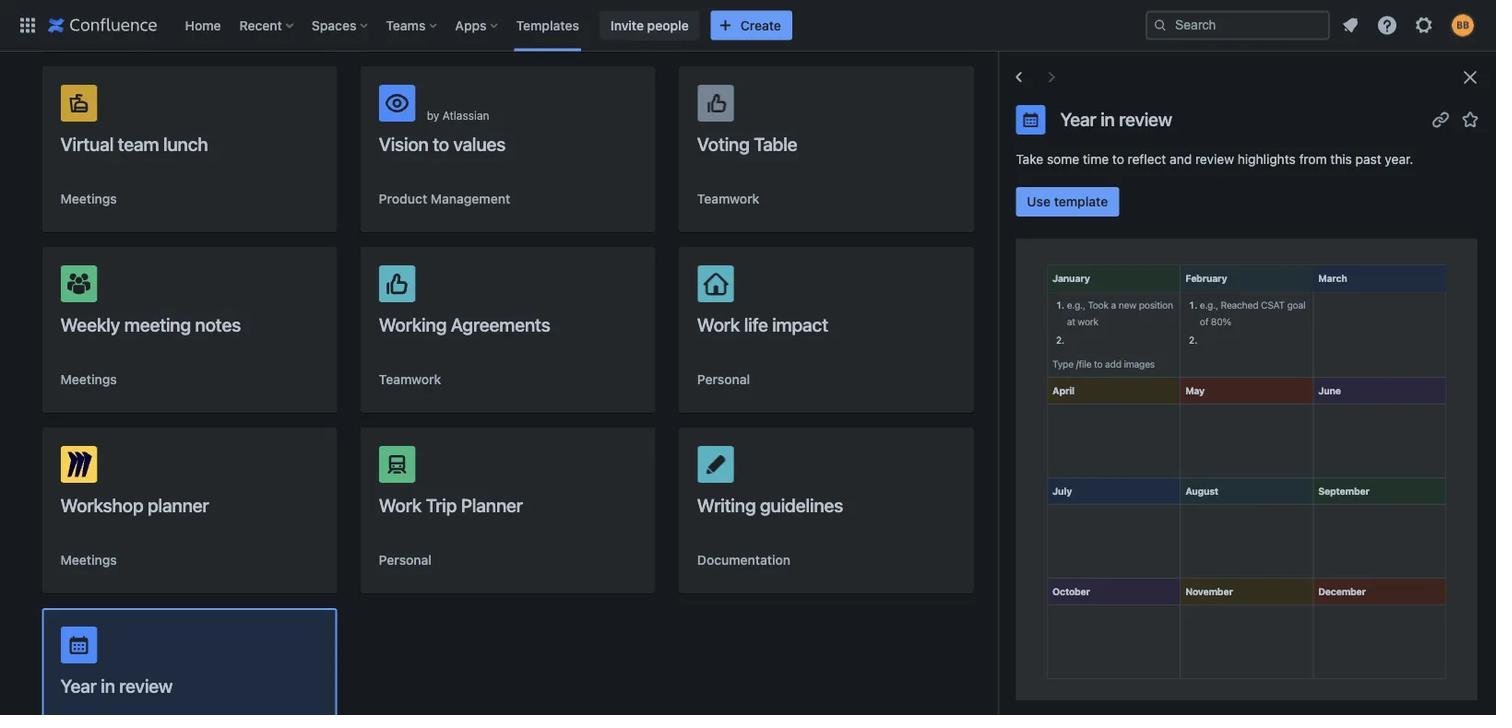 Task type: describe. For each thing, give the bounding box(es) containing it.
2 horizontal spatial review
[[1195, 152, 1234, 167]]

teamwork for voting
[[697, 191, 760, 207]]

workshop
[[60, 494, 143, 516]]

0 horizontal spatial to
[[433, 133, 449, 155]]

work for work life impact
[[697, 314, 740, 335]]

meetings for virtual
[[60, 191, 117, 207]]

management
[[431, 191, 510, 207]]

team
[[118, 133, 159, 155]]

in inside 'button'
[[101, 675, 115, 697]]

life
[[744, 314, 768, 335]]

personal for trip
[[379, 553, 432, 568]]

work life impact
[[697, 314, 828, 335]]

people
[[647, 18, 689, 33]]

product management button
[[379, 190, 510, 208]]

impact
[[772, 314, 828, 335]]

product
[[379, 191, 427, 207]]

personal button for trip
[[379, 552, 432, 570]]

table
[[754, 133, 797, 155]]

create button
[[711, 11, 792, 40]]

teamwork button for working
[[379, 371, 441, 389]]

use template
[[1027, 194, 1108, 209]]

apps button
[[450, 11, 505, 40]]

time
[[1083, 152, 1109, 167]]

template
[[1054, 194, 1108, 209]]

invite people
[[611, 18, 689, 33]]

templates link
[[511, 11, 585, 40]]

use
[[1027, 194, 1051, 209]]

help icon image
[[1376, 14, 1398, 36]]

spaces button
[[306, 11, 375, 40]]

teams
[[386, 18, 426, 33]]

1 horizontal spatial to
[[1112, 152, 1124, 167]]

notification icon image
[[1339, 14, 1361, 36]]

0 vertical spatial year
[[1060, 108, 1096, 130]]

year in review button
[[42, 609, 337, 716]]

workshop planner
[[60, 494, 209, 516]]

create
[[740, 18, 781, 33]]

virtual
[[60, 133, 114, 155]]

personal button for life
[[697, 371, 750, 389]]

reflect
[[1128, 152, 1166, 167]]

previous template image
[[1008, 66, 1030, 89]]

invite
[[611, 18, 644, 33]]

agreements
[[451, 314, 550, 335]]

planner
[[461, 494, 523, 516]]

appswitcher icon image
[[17, 14, 39, 36]]

recent button
[[234, 11, 301, 40]]

documentation
[[697, 553, 791, 568]]

teamwork for working
[[379, 372, 441, 387]]

review inside 'button'
[[119, 675, 173, 697]]

working
[[379, 314, 447, 335]]

0 vertical spatial year in review
[[1060, 108, 1172, 130]]

take some time to reflect and review highlights from this past year.
[[1016, 152, 1413, 167]]

0 vertical spatial in
[[1101, 108, 1115, 130]]

notes
[[195, 314, 241, 335]]

lunch
[[163, 133, 208, 155]]

and
[[1170, 152, 1192, 167]]

by atlassian
[[427, 109, 489, 122]]

documentation button
[[697, 552, 791, 570]]

global element
[[11, 0, 1146, 51]]

writing
[[697, 494, 756, 516]]

weekly meeting notes
[[60, 314, 241, 335]]



Task type: locate. For each thing, give the bounding box(es) containing it.
meetings down weekly
[[60, 372, 117, 387]]

1 meetings from the top
[[60, 191, 117, 207]]

to
[[433, 133, 449, 155], [1112, 152, 1124, 167]]

meetings for workshop
[[60, 553, 117, 568]]

2 vertical spatial meetings
[[60, 553, 117, 568]]

past
[[1356, 152, 1381, 167]]

2 meetings from the top
[[60, 372, 117, 387]]

0 horizontal spatial year
[[60, 675, 97, 697]]

teams button
[[380, 11, 444, 40]]

0 horizontal spatial year in review
[[60, 675, 173, 697]]

meetings button down weekly
[[60, 371, 117, 389]]

highlights
[[1238, 152, 1296, 167]]

atlassian
[[442, 109, 489, 122]]

teamwork
[[697, 191, 760, 207], [379, 372, 441, 387]]

banner containing home
[[0, 0, 1496, 52]]

work left trip on the bottom left of page
[[379, 494, 422, 516]]

vision
[[379, 133, 429, 155]]

0 horizontal spatial personal
[[379, 553, 432, 568]]

product management
[[379, 191, 510, 207]]

2 vertical spatial review
[[119, 675, 173, 697]]

2 meetings button from the top
[[60, 371, 117, 389]]

meetings button down virtual
[[60, 190, 117, 208]]

0 vertical spatial meetings
[[60, 191, 117, 207]]

meetings down virtual
[[60, 191, 117, 207]]

0 vertical spatial teamwork button
[[697, 190, 760, 208]]

Search field
[[1146, 11, 1330, 40]]

1 vertical spatial in
[[101, 675, 115, 697]]

1 vertical spatial meetings
[[60, 372, 117, 387]]

meeting
[[124, 314, 191, 335]]

teamwork button for voting
[[697, 190, 760, 208]]

voting table
[[697, 133, 797, 155]]

0 vertical spatial teamwork
[[697, 191, 760, 207]]

take
[[1016, 152, 1043, 167]]

0 vertical spatial review
[[1119, 108, 1172, 130]]

year inside 'button'
[[60, 675, 97, 697]]

from
[[1299, 152, 1327, 167]]

weekly
[[60, 314, 120, 335]]

1 horizontal spatial personal button
[[697, 371, 750, 389]]

templates
[[516, 18, 579, 33]]

to down by
[[433, 133, 449, 155]]

1 meetings button from the top
[[60, 190, 117, 208]]

0 horizontal spatial personal button
[[379, 552, 432, 570]]

some
[[1047, 152, 1079, 167]]

3 meetings button from the top
[[60, 552, 117, 570]]

vision to values
[[379, 133, 506, 155]]

personal down life
[[697, 372, 750, 387]]

personal
[[697, 372, 750, 387], [379, 553, 432, 568]]

star year in review image
[[1459, 108, 1481, 131]]

personal button
[[697, 371, 750, 389], [379, 552, 432, 570]]

year
[[1060, 108, 1096, 130], [60, 675, 97, 697]]

teamwork button
[[697, 190, 760, 208], [379, 371, 441, 389]]

1 horizontal spatial work
[[697, 314, 740, 335]]

this
[[1330, 152, 1352, 167]]

confluence image
[[48, 14, 157, 36], [48, 14, 157, 36]]

year in review inside 'button'
[[60, 675, 173, 697]]

meetings down workshop
[[60, 553, 117, 568]]

meetings for weekly
[[60, 372, 117, 387]]

1 vertical spatial meetings button
[[60, 371, 117, 389]]

banner
[[0, 0, 1496, 52]]

2 vertical spatial meetings button
[[60, 552, 117, 570]]

values
[[453, 133, 506, 155]]

in
[[1101, 108, 1115, 130], [101, 675, 115, 697]]

1 horizontal spatial teamwork button
[[697, 190, 760, 208]]

1 horizontal spatial in
[[1101, 108, 1115, 130]]

use template button
[[1016, 187, 1119, 217]]

work left life
[[697, 314, 740, 335]]

meetings button for weekly
[[60, 371, 117, 389]]

1 vertical spatial year
[[60, 675, 97, 697]]

meetings button for virtual
[[60, 190, 117, 208]]

home
[[185, 18, 221, 33]]

1 vertical spatial teamwork
[[379, 372, 441, 387]]

0 vertical spatial meetings button
[[60, 190, 117, 208]]

planner
[[148, 494, 209, 516]]

0 vertical spatial personal
[[697, 372, 750, 387]]

year in review
[[1060, 108, 1172, 130], [60, 675, 173, 697]]

0 horizontal spatial in
[[101, 675, 115, 697]]

next template image
[[1041, 66, 1063, 89]]

meetings button
[[60, 190, 117, 208], [60, 371, 117, 389], [60, 552, 117, 570]]

review
[[1119, 108, 1172, 130], [1195, 152, 1234, 167], [119, 675, 173, 697]]

work
[[697, 314, 740, 335], [379, 494, 422, 516]]

teamwork button down the working
[[379, 371, 441, 389]]

0 vertical spatial personal button
[[697, 371, 750, 389]]

settings icon image
[[1413, 14, 1435, 36]]

personal down trip on the bottom left of page
[[379, 553, 432, 568]]

teamwork down voting
[[697, 191, 760, 207]]

year.
[[1385, 152, 1413, 167]]

search image
[[1153, 18, 1168, 33]]

1 vertical spatial personal
[[379, 553, 432, 568]]

work trip planner
[[379, 494, 523, 516]]

invite people button
[[599, 11, 700, 40]]

personal for life
[[697, 372, 750, 387]]

1 vertical spatial teamwork button
[[379, 371, 441, 389]]

1 horizontal spatial year
[[1060, 108, 1096, 130]]

work for work trip planner
[[379, 494, 422, 516]]

1 horizontal spatial teamwork
[[697, 191, 760, 207]]

close image
[[1459, 66, 1481, 89]]

virtual team lunch
[[60, 133, 208, 155]]

1 vertical spatial review
[[1195, 152, 1234, 167]]

personal button down life
[[697, 371, 750, 389]]

working agreements
[[379, 314, 550, 335]]

home link
[[179, 11, 227, 40]]

spaces
[[312, 18, 356, 33]]

teamwork button down voting
[[697, 190, 760, 208]]

1 horizontal spatial personal
[[697, 372, 750, 387]]

to right time
[[1112, 152, 1124, 167]]

0 horizontal spatial teamwork
[[379, 372, 441, 387]]

1 horizontal spatial year in review
[[1060, 108, 1172, 130]]

meetings
[[60, 191, 117, 207], [60, 372, 117, 387], [60, 553, 117, 568]]

trip
[[426, 494, 457, 516]]

1 horizontal spatial review
[[1119, 108, 1172, 130]]

by
[[427, 109, 439, 122]]

1 vertical spatial year in review
[[60, 675, 173, 697]]

3 meetings from the top
[[60, 553, 117, 568]]

0 horizontal spatial work
[[379, 494, 422, 516]]

teamwork down the working
[[379, 372, 441, 387]]

meetings button for workshop
[[60, 552, 117, 570]]

voting
[[697, 133, 750, 155]]

1 vertical spatial personal button
[[379, 552, 432, 570]]

1 vertical spatial work
[[379, 494, 422, 516]]

recent
[[239, 18, 282, 33]]

writing guidelines
[[697, 494, 843, 516]]

personal button down trip on the bottom left of page
[[379, 552, 432, 570]]

0 horizontal spatial teamwork button
[[379, 371, 441, 389]]

meetings button down workshop
[[60, 552, 117, 570]]

0 vertical spatial work
[[697, 314, 740, 335]]

share link image
[[1430, 108, 1452, 131]]

guidelines
[[760, 494, 843, 516]]

apps
[[455, 18, 487, 33]]

0 horizontal spatial review
[[119, 675, 173, 697]]



Task type: vqa. For each thing, say whether or not it's contained in the screenshot.
the Does
no



